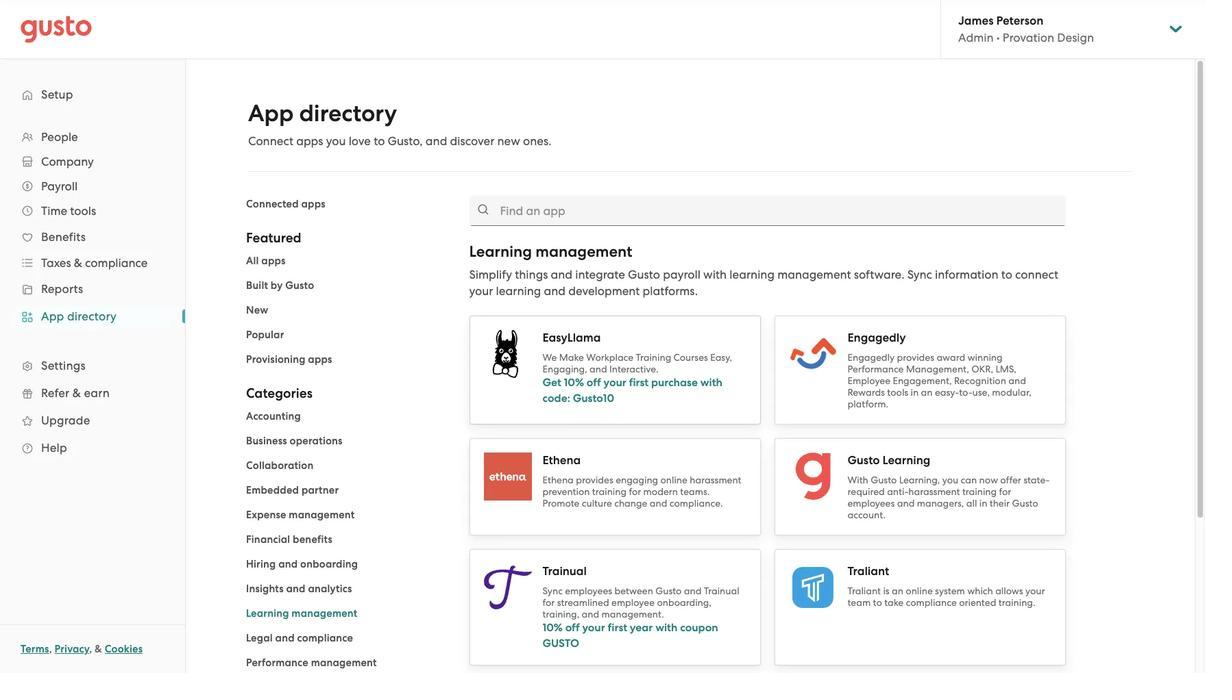 Task type: locate. For each thing, give the bounding box(es) containing it.
gusto navigation element
[[0, 59, 185, 484]]

for
[[629, 487, 641, 498], [999, 487, 1011, 498], [543, 598, 555, 609]]

apps inside app directory connect apps you love to gusto, and discover new ones.
[[296, 134, 323, 148]]

online inside traliant traliant is an online system which allows your team to take compliance oriented training.
[[906, 586, 933, 597]]

connected
[[246, 198, 299, 210]]

connect
[[248, 134, 293, 148]]

0 vertical spatial trainual
[[543, 565, 587, 579]]

easyllama
[[543, 331, 601, 345]]

learning management
[[246, 608, 357, 620]]

2 vertical spatial to
[[873, 598, 882, 609]]

0 vertical spatial you
[[326, 134, 346, 148]]

online left system
[[906, 586, 933, 597]]

now
[[979, 475, 998, 486]]

0 vertical spatial to
[[374, 134, 385, 148]]

engagedly logo image
[[789, 330, 837, 378]]

benefits
[[293, 534, 332, 546]]

2 vertical spatial compliance
[[297, 633, 353, 645]]

gusto inside trainual sync employees between gusto and trainual for streamlined employee onboarding, training, and management. 10% off your first year with coupon gusto
[[655, 586, 682, 597]]

learning down insights
[[246, 608, 289, 620]]

0 vertical spatial learning
[[469, 243, 532, 261]]

1 horizontal spatial 10%
[[564, 376, 584, 389]]

gusto up onboarding,
[[655, 586, 682, 597]]

with right the payroll
[[703, 268, 727, 282]]

1 horizontal spatial provides
[[897, 352, 934, 363]]

to inside 'learning management simplify things and integrate gusto payroll with learning management software. sync information to connect your learning and development platforms.'
[[1001, 268, 1012, 282]]

1 horizontal spatial tools
[[887, 387, 908, 398]]

cookies
[[105, 644, 143, 656]]

directory up love
[[299, 99, 397, 127]]

an down the 'engagement,'
[[921, 387, 933, 398]]

1 horizontal spatial app
[[248, 99, 294, 127]]

0 horizontal spatial sync
[[543, 586, 563, 597]]

collaboration
[[246, 460, 314, 472]]

1 horizontal spatial you
[[942, 475, 958, 486]]

1 vertical spatial learning
[[496, 284, 541, 298]]

trainual up onboarding,
[[704, 586, 739, 597]]

tools down the 'engagement,'
[[887, 387, 908, 398]]

app directory link
[[14, 304, 171, 329]]

management down legal and compliance link
[[311, 657, 377, 670]]

1 vertical spatial sync
[[543, 586, 563, 597]]

1 horizontal spatial for
[[629, 487, 641, 498]]

traliant up team
[[848, 586, 881, 597]]

1 training from the left
[[592, 487, 627, 498]]

1 vertical spatial performance
[[246, 657, 308, 670]]

get
[[543, 376, 561, 389]]

directory inside app directory connect apps you love to gusto, and discover new ones.
[[299, 99, 397, 127]]

list containing all apps
[[246, 253, 449, 368]]

compliance inside taxes & compliance dropdown button
[[85, 256, 148, 270]]

you inside gusto learning with gusto learning, you can now offer state- required anti-harassment training for employees and managers, all in their gusto account.
[[942, 475, 958, 486]]

app up connect
[[248, 99, 294, 127]]

gusto up anti-
[[871, 475, 897, 486]]

list
[[0, 125, 185, 462], [246, 253, 449, 368], [246, 409, 449, 674]]

0 vertical spatial app
[[248, 99, 294, 127]]

and down the workplace
[[590, 364, 607, 375]]

privacy
[[55, 644, 89, 656]]

an inside engagedly engagedly provides award winning performance management, okr, lms, employee engagement, recognition and rewards tools in an easy-to-use, modular, platform.
[[921, 387, 933, 398]]

, left cookies button
[[89, 644, 92, 656]]

for up training,
[[543, 598, 555, 609]]

provides for engagedly
[[897, 352, 934, 363]]

your down simplify
[[469, 284, 493, 298]]

online for traliant
[[906, 586, 933, 597]]

0 horizontal spatial an
[[892, 586, 903, 597]]

an right is
[[892, 586, 903, 597]]

1 horizontal spatial learning
[[469, 243, 532, 261]]

embedded
[[246, 485, 299, 497]]

gusto inside list
[[285, 280, 314, 292]]

gusto,
[[388, 134, 423, 148]]

provides inside engagedly engagedly provides award winning performance management, okr, lms, employee engagement, recognition and rewards tools in an easy-to-use, modular, platform.
[[897, 352, 934, 363]]

your inside easyllama we make workplace training courses easy, engaging, and interactive. get 10% off your first purchase with code: gusto10
[[604, 376, 626, 389]]

ones.
[[523, 134, 552, 148]]

gusto up platforms.
[[628, 268, 660, 282]]

trainual up streamlined
[[543, 565, 587, 579]]

in right all
[[979, 498, 987, 509]]

0 vertical spatial harassment
[[690, 475, 741, 486]]

in down the 'engagement,'
[[911, 387, 919, 398]]

app directory
[[41, 310, 117, 324]]

1 horizontal spatial learning
[[730, 268, 775, 282]]

for inside trainual sync employees between gusto and trainual for streamlined employee onboarding, training, and management. 10% off your first year with coupon gusto
[[543, 598, 555, 609]]

design
[[1057, 31, 1094, 45]]

and down anti-
[[897, 498, 915, 509]]

apps right provisioning at bottom left
[[308, 354, 332, 366]]

with right year
[[655, 622, 678, 635]]

trainual logo image
[[484, 566, 532, 610]]

2 vertical spatial &
[[95, 644, 102, 656]]

1 vertical spatial first
[[608, 622, 627, 635]]

all apps
[[246, 255, 286, 267]]

1 vertical spatial an
[[892, 586, 903, 597]]

2 vertical spatial learning
[[246, 608, 289, 620]]

apps right connect
[[296, 134, 323, 148]]

trainual sync employees between gusto and trainual for streamlined employee onboarding, training, and management. 10% off your first year with coupon gusto
[[543, 565, 739, 650]]

sync up training,
[[543, 586, 563, 597]]

training up culture
[[592, 487, 627, 498]]

0 horizontal spatial directory
[[67, 310, 117, 324]]

new
[[246, 304, 268, 317]]

you left love
[[326, 134, 346, 148]]

your up training.
[[1026, 586, 1045, 597]]

management for performance management
[[311, 657, 377, 670]]

terms link
[[21, 644, 49, 656]]

off down training,
[[565, 622, 580, 635]]

legal and compliance
[[246, 633, 353, 645]]

,
[[49, 644, 52, 656], [89, 644, 92, 656]]

compliance down benefits link
[[85, 256, 148, 270]]

an inside traliant traliant is an online system which allows your team to take compliance oriented training.
[[892, 586, 903, 597]]

compliance for taxes & compliance
[[85, 256, 148, 270]]

in inside engagedly engagedly provides award winning performance management, okr, lms, employee engagement, recognition and rewards tools in an easy-to-use, modular, platform.
[[911, 387, 919, 398]]

0 horizontal spatial 10%
[[543, 622, 563, 635]]

settings
[[41, 359, 86, 373]]

management
[[536, 243, 632, 261], [777, 268, 851, 282], [289, 509, 355, 522], [292, 608, 357, 620], [311, 657, 377, 670]]

apps right all
[[261, 255, 286, 267]]

traliant up is
[[848, 565, 889, 579]]

& for earn
[[72, 387, 81, 400]]

earn
[[84, 387, 110, 400]]

embedded partner
[[246, 485, 339, 497]]

terms
[[21, 644, 49, 656]]

to left connect on the right of page
[[1001, 268, 1012, 282]]

management down partner
[[289, 509, 355, 522]]

1 vertical spatial online
[[906, 586, 933, 597]]

list containing accounting
[[246, 409, 449, 674]]

to-
[[959, 387, 972, 398]]

1 horizontal spatial first
[[629, 376, 649, 389]]

1 vertical spatial app
[[41, 310, 64, 324]]

2 ethena from the top
[[543, 475, 574, 486]]

1 vertical spatial tools
[[887, 387, 908, 398]]

employees up account.
[[848, 498, 895, 509]]

and up modular,
[[1009, 376, 1026, 387]]

your down streamlined
[[582, 622, 605, 635]]

and inside engagedly engagedly provides award winning performance management, okr, lms, employee engagement, recognition and rewards tools in an easy-to-use, modular, platform.
[[1009, 376, 1026, 387]]

financial
[[246, 534, 290, 546]]

1 horizontal spatial performance
[[848, 364, 904, 375]]

0 horizontal spatial to
[[374, 134, 385, 148]]

first down 'management.'
[[608, 622, 627, 635]]

training
[[636, 352, 671, 363]]

coupon
[[680, 622, 718, 635]]

management up integrate
[[536, 243, 632, 261]]

refer & earn
[[41, 387, 110, 400]]

home image
[[21, 15, 92, 43]]

0 horizontal spatial tools
[[70, 204, 96, 218]]

insights and analytics
[[246, 583, 352, 596]]

0 vertical spatial directory
[[299, 99, 397, 127]]

and down the things in the left of the page
[[544, 284, 566, 298]]

& inside dropdown button
[[74, 256, 82, 270]]

0 horizontal spatial off
[[565, 622, 580, 635]]

your inside trainual sync employees between gusto and trainual for streamlined employee onboarding, training, and management. 10% off your first year with coupon gusto
[[582, 622, 605, 635]]

0 vertical spatial first
[[629, 376, 649, 389]]

collaboration link
[[246, 460, 314, 472]]

you
[[326, 134, 346, 148], [942, 475, 958, 486]]

2 training from the left
[[962, 487, 997, 498]]

system
[[935, 586, 965, 597]]

directory inside gusto navigation element
[[67, 310, 117, 324]]

1 vertical spatial &
[[72, 387, 81, 400]]

harassment up "teams."
[[690, 475, 741, 486]]

2 horizontal spatial for
[[999, 487, 1011, 498]]

1 horizontal spatial harassment
[[908, 487, 960, 498]]

gusto10
[[573, 392, 614, 405]]

1 horizontal spatial ,
[[89, 644, 92, 656]]

1 horizontal spatial employees
[[848, 498, 895, 509]]

performance inside engagedly engagedly provides award winning performance management, okr, lms, employee engagement, recognition and rewards tools in an easy-to-use, modular, platform.
[[848, 364, 904, 375]]

1 vertical spatial directory
[[67, 310, 117, 324]]

off up gusto10
[[587, 376, 601, 389]]

learning inside 'learning management simplify things and integrate gusto payroll with learning management software. sync information to connect your learning and development platforms.'
[[469, 243, 532, 261]]

1 horizontal spatial training
[[962, 487, 997, 498]]

provides
[[897, 352, 934, 363], [576, 475, 613, 486]]

performance up employee
[[848, 364, 904, 375]]

0 horizontal spatial performance
[[246, 657, 308, 670]]

2 traliant from the top
[[848, 586, 881, 597]]

app inside list
[[41, 310, 64, 324]]

gusto right by
[[285, 280, 314, 292]]

with inside easyllama we make workplace training courses easy, engaging, and interactive. get 10% off your first purchase with code: gusto10
[[700, 376, 722, 389]]

0 vertical spatial with
[[703, 268, 727, 282]]

tools down payroll dropdown button
[[70, 204, 96, 218]]

None search field
[[469, 196, 1066, 226]]

0 horizontal spatial app
[[41, 310, 64, 324]]

with down easy,
[[700, 376, 722, 389]]

apps
[[296, 134, 323, 148], [301, 198, 325, 210], [261, 255, 286, 267], [308, 354, 332, 366]]

and down streamlined
[[582, 609, 599, 620]]

training
[[592, 487, 627, 498], [962, 487, 997, 498]]

1 horizontal spatial an
[[921, 387, 933, 398]]

0 vertical spatial ethena
[[543, 454, 581, 468]]

training up all
[[962, 487, 997, 498]]

1 vertical spatial in
[[979, 498, 987, 509]]

app inside app directory connect apps you love to gusto, and discover new ones.
[[248, 99, 294, 127]]

directory down reports link
[[67, 310, 117, 324]]

0 horizontal spatial you
[[326, 134, 346, 148]]

2 vertical spatial with
[[655, 622, 678, 635]]

traliant
[[848, 565, 889, 579], [848, 586, 881, 597]]

performance
[[848, 364, 904, 375], [246, 657, 308, 670]]

and right gusto,
[[426, 134, 447, 148]]

, left privacy link
[[49, 644, 52, 656]]

to left take
[[873, 598, 882, 609]]

0 horizontal spatial provides
[[576, 475, 613, 486]]

performance down the legal
[[246, 657, 308, 670]]

0 horizontal spatial online
[[660, 475, 687, 486]]

and down financial benefits
[[278, 559, 298, 571]]

1 ethena from the top
[[543, 454, 581, 468]]

in
[[911, 387, 919, 398], [979, 498, 987, 509]]

learning for learning management simplify things and integrate gusto payroll with learning management software. sync information to connect your learning and development platforms.
[[469, 243, 532, 261]]

10%
[[564, 376, 584, 389], [543, 622, 563, 635]]

business operations
[[246, 435, 342, 448]]

employee
[[848, 376, 890, 387]]

10% inside trainual sync employees between gusto and trainual for streamlined employee onboarding, training, and management. 10% off your first year with coupon gusto
[[543, 622, 563, 635]]

for up their
[[999, 487, 1011, 498]]

& right taxes
[[74, 256, 82, 270]]

off inside trainual sync employees between gusto and trainual for streamlined employee onboarding, training, and management. 10% off your first year with coupon gusto
[[565, 622, 580, 635]]

off inside easyllama we make workplace training courses easy, engaging, and interactive. get 10% off your first purchase with code: gusto10
[[587, 376, 601, 389]]

with
[[703, 268, 727, 282], [700, 376, 722, 389], [655, 622, 678, 635]]

performance inside list
[[246, 657, 308, 670]]

okr,
[[971, 364, 993, 375]]

online inside ethena ethena provides engaging online harassment prevention training for modern teams. promote culture change and compliance.
[[660, 475, 687, 486]]

& for compliance
[[74, 256, 82, 270]]

first inside trainual sync employees between gusto and trainual for streamlined employee onboarding, training, and management. 10% off your first year with coupon gusto
[[608, 622, 627, 635]]

0 horizontal spatial learning
[[246, 608, 289, 620]]

with inside trainual sync employees between gusto and trainual for streamlined employee onboarding, training, and management. 10% off your first year with coupon gusto
[[655, 622, 678, 635]]

0 vertical spatial sync
[[907, 268, 932, 282]]

0 vertical spatial engagedly
[[848, 331, 906, 345]]

1 vertical spatial 10%
[[543, 622, 563, 635]]

2 horizontal spatial compliance
[[906, 598, 957, 609]]

compliance down system
[[906, 598, 957, 609]]

business operations link
[[246, 435, 342, 448]]

0 horizontal spatial compliance
[[85, 256, 148, 270]]

0 vertical spatial &
[[74, 256, 82, 270]]

built by gusto link
[[246, 280, 314, 292]]

0 horizontal spatial for
[[543, 598, 555, 609]]

1 vertical spatial trainual
[[704, 586, 739, 597]]

2 horizontal spatial to
[[1001, 268, 1012, 282]]

online for ethena
[[660, 475, 687, 486]]

sync right software.
[[907, 268, 932, 282]]

1 vertical spatial engagedly
[[848, 352, 895, 363]]

& left the earn
[[72, 387, 81, 400]]

between
[[615, 586, 653, 597]]

directory for app directory
[[67, 310, 117, 324]]

online up modern at the bottom of the page
[[660, 475, 687, 486]]

0 horizontal spatial training
[[592, 487, 627, 498]]

state-
[[1023, 475, 1050, 486]]

1 vertical spatial off
[[565, 622, 580, 635]]

people button
[[14, 125, 171, 149]]

0 horizontal spatial learning
[[496, 284, 541, 298]]

1 horizontal spatial off
[[587, 376, 601, 389]]

10% down engaging,
[[564, 376, 584, 389]]

gusto right their
[[1012, 498, 1038, 509]]

learning up simplify
[[469, 243, 532, 261]]

recognition
[[954, 376, 1006, 387]]

1 horizontal spatial to
[[873, 598, 882, 609]]

and inside app directory connect apps you love to gusto, and discover new ones.
[[426, 134, 447, 148]]

james
[[958, 14, 994, 28]]

1 vertical spatial employees
[[565, 586, 612, 597]]

1 vertical spatial provides
[[576, 475, 613, 486]]

your down interactive.
[[604, 376, 626, 389]]

sync inside 'learning management simplify things and integrate gusto payroll with learning management software. sync information to connect your learning and development platforms.'
[[907, 268, 932, 282]]

management down analytics
[[292, 608, 357, 620]]

provides inside ethena ethena provides engaging online harassment prevention training for modern teams. promote culture change and compliance.
[[576, 475, 613, 486]]

0 vertical spatial tools
[[70, 204, 96, 218]]

and down modern at the bottom of the page
[[650, 498, 667, 509]]

learning down app search field
[[730, 268, 775, 282]]

0 vertical spatial 10%
[[564, 376, 584, 389]]

provides up the 'engagement,'
[[897, 352, 934, 363]]

all
[[246, 255, 259, 267]]

tools inside engagedly engagedly provides award winning performance management, okr, lms, employee engagement, recognition and rewards tools in an easy-to-use, modular, platform.
[[887, 387, 908, 398]]

compliance for legal and compliance
[[297, 633, 353, 645]]

operations
[[290, 435, 342, 448]]

0 vertical spatial online
[[660, 475, 687, 486]]

learning management link
[[246, 608, 357, 620]]

performance management
[[246, 657, 377, 670]]

1 engagedly from the top
[[848, 331, 906, 345]]

1 vertical spatial traliant
[[848, 586, 881, 597]]

is
[[883, 586, 889, 597]]

2 horizontal spatial learning
[[883, 454, 930, 468]]

1 horizontal spatial sync
[[907, 268, 932, 282]]

required
[[848, 487, 885, 498]]

insights and analytics link
[[246, 583, 352, 596]]

10% down training,
[[543, 622, 563, 635]]

easyllama we make workplace training courses easy, engaging, and interactive. get 10% off your first purchase with code: gusto10
[[543, 331, 732, 405]]

engagement,
[[893, 376, 952, 387]]

which
[[967, 586, 993, 597]]

harassment
[[690, 475, 741, 486], [908, 487, 960, 498]]

management left software.
[[777, 268, 851, 282]]

0 vertical spatial learning
[[730, 268, 775, 282]]

1 vertical spatial with
[[700, 376, 722, 389]]

sync inside trainual sync employees between gusto and trainual for streamlined employee onboarding, training, and management. 10% off your first year with coupon gusto
[[543, 586, 563, 597]]

0 horizontal spatial employees
[[565, 586, 612, 597]]

company
[[41, 155, 94, 169]]

directory for app directory connect apps you love to gusto, and discover new ones.
[[299, 99, 397, 127]]

0 vertical spatial performance
[[848, 364, 904, 375]]

0 horizontal spatial in
[[911, 387, 919, 398]]

0 horizontal spatial ,
[[49, 644, 52, 656]]

1 vertical spatial you
[[942, 475, 958, 486]]

0 vertical spatial an
[[921, 387, 933, 398]]

employees up streamlined
[[565, 586, 612, 597]]

0 vertical spatial compliance
[[85, 256, 148, 270]]

0 horizontal spatial first
[[608, 622, 627, 635]]

online
[[660, 475, 687, 486], [906, 586, 933, 597]]

payroll
[[41, 180, 78, 193]]

0 vertical spatial in
[[911, 387, 919, 398]]

purchase
[[651, 376, 698, 389]]

1 vertical spatial compliance
[[906, 598, 957, 609]]

to right love
[[374, 134, 385, 148]]

for down engaging in the right of the page
[[629, 487, 641, 498]]

help link
[[14, 436, 171, 461]]

1 vertical spatial ethena
[[543, 475, 574, 486]]

upgrade link
[[14, 409, 171, 433]]

learning
[[469, 243, 532, 261], [883, 454, 930, 468], [246, 608, 289, 620]]

learning up learning,
[[883, 454, 930, 468]]

& left cookies button
[[95, 644, 102, 656]]

insights
[[246, 583, 284, 596]]

10% inside easyllama we make workplace training courses easy, engaging, and interactive. get 10% off your first purchase with code: gusto10
[[564, 376, 584, 389]]

compliance up performance management link
[[297, 633, 353, 645]]

learning down the things in the left of the page
[[496, 284, 541, 298]]

0 vertical spatial employees
[[848, 498, 895, 509]]

gusto inside 'learning management simplify things and integrate gusto payroll with learning management software. sync information to connect your learning and development platforms.'
[[628, 268, 660, 282]]

1 horizontal spatial compliance
[[297, 633, 353, 645]]

1 horizontal spatial online
[[906, 586, 933, 597]]

to inside app directory connect apps you love to gusto, and discover new ones.
[[374, 134, 385, 148]]

provides up culture
[[576, 475, 613, 486]]

2 engagedly from the top
[[848, 352, 895, 363]]

1 vertical spatial to
[[1001, 268, 1012, 282]]

0 vertical spatial traliant
[[848, 565, 889, 579]]

training inside gusto learning with gusto learning, you can now offer state- required anti-harassment training for employees and managers, all in their gusto account.
[[962, 487, 997, 498]]

first down interactive.
[[629, 376, 649, 389]]

all apps link
[[246, 255, 286, 267]]

apps right connected
[[301, 198, 325, 210]]

1 vertical spatial learning
[[883, 454, 930, 468]]

engagedly
[[848, 331, 906, 345], [848, 352, 895, 363]]

allows
[[995, 586, 1023, 597]]

1 horizontal spatial directory
[[299, 99, 397, 127]]

integrate
[[575, 268, 625, 282]]

1 horizontal spatial in
[[979, 498, 987, 509]]

app down 'reports'
[[41, 310, 64, 324]]

team
[[848, 598, 871, 609]]

you left can
[[942, 475, 958, 486]]

harassment up managers,
[[908, 487, 960, 498]]



Task type: vqa. For each thing, say whether or not it's contained in the screenshot.
right the compliance
yes



Task type: describe. For each thing, give the bounding box(es) containing it.
setup link
[[14, 82, 171, 107]]

expense management link
[[246, 509, 355, 522]]

1 horizontal spatial trainual
[[704, 586, 739, 597]]

reports
[[41, 282, 83, 296]]

traliant logo image
[[789, 564, 837, 612]]

and inside gusto learning with gusto learning, you can now offer state- required anti-harassment training for employees and managers, all in their gusto account.
[[897, 498, 915, 509]]

financial benefits link
[[246, 534, 332, 546]]

refer
[[41, 387, 69, 400]]

employee
[[611, 598, 655, 609]]

management for expense management
[[289, 509, 355, 522]]

anti-
[[887, 487, 908, 498]]

easy,
[[710, 352, 732, 363]]

workplace
[[586, 352, 633, 363]]

lms,
[[996, 364, 1016, 375]]

your inside traliant traliant is an online system which allows your team to take compliance oriented training.
[[1026, 586, 1045, 597]]

•
[[996, 31, 1000, 45]]

modern
[[643, 487, 678, 498]]

with
[[848, 475, 868, 486]]

connect
[[1015, 268, 1058, 282]]

upgrade
[[41, 414, 90, 428]]

app for app directory
[[41, 310, 64, 324]]

refer & earn link
[[14, 381, 171, 406]]

compliance inside traliant traliant is an online system which allows your team to take compliance oriented training.
[[906, 598, 957, 609]]

expense
[[246, 509, 286, 522]]

privacy link
[[55, 644, 89, 656]]

embedded partner link
[[246, 485, 339, 497]]

admin
[[958, 31, 994, 45]]

engagedly engagedly provides award winning performance management, okr, lms, employee engagement, recognition and rewards tools in an easy-to-use, modular, platform.
[[848, 331, 1031, 410]]

setup
[[41, 88, 73, 101]]

settings link
[[14, 354, 171, 378]]

streamlined
[[557, 598, 609, 609]]

interactive.
[[609, 364, 658, 375]]

harassment inside ethena ethena provides engaging online harassment prevention training for modern teams. promote culture change and compliance.
[[690, 475, 741, 486]]

company button
[[14, 149, 171, 174]]

peterson
[[996, 14, 1043, 28]]

app directory connect apps you love to gusto, and discover new ones.
[[248, 99, 552, 148]]

list containing people
[[0, 125, 185, 462]]

legal
[[246, 633, 273, 645]]

App Search field
[[469, 196, 1066, 226]]

provisioning
[[246, 354, 305, 366]]

performance management link
[[246, 657, 377, 670]]

and right the legal
[[275, 633, 295, 645]]

information
[[935, 268, 998, 282]]

and up learning management link
[[286, 583, 305, 596]]

popular
[[246, 329, 284, 341]]

their
[[990, 498, 1010, 509]]

built by gusto
[[246, 280, 314, 292]]

for inside ethena ethena provides engaging online harassment prevention training for modern teams. promote culture change and compliance.
[[629, 487, 641, 498]]

easyllama logo image
[[484, 330, 532, 378]]

taxes
[[41, 256, 71, 270]]

training.
[[999, 598, 1035, 609]]

financial benefits
[[246, 534, 332, 546]]

use,
[[972, 387, 990, 398]]

provides for ethena
[[576, 475, 613, 486]]

in inside gusto learning with gusto learning, you can now offer state- required anti-harassment training for employees and managers, all in their gusto account.
[[979, 498, 987, 509]]

1 traliant from the top
[[848, 565, 889, 579]]

accounting
[[246, 411, 301, 423]]

and right the things in the left of the page
[[551, 268, 572, 282]]

for inside gusto learning with gusto learning, you can now offer state- required anti-harassment training for employees and managers, all in their gusto account.
[[999, 487, 1011, 498]]

to inside traliant traliant is an online system which allows your team to take compliance oriented training.
[[873, 598, 882, 609]]

onboarding
[[300, 559, 358, 571]]

payroll
[[663, 268, 700, 282]]

employees inside trainual sync employees between gusto and trainual for streamlined employee onboarding, training, and management. 10% off your first year with coupon gusto
[[565, 586, 612, 597]]

benefits link
[[14, 225, 171, 250]]

year
[[630, 622, 653, 635]]

harassment inside gusto learning with gusto learning, you can now offer state- required anti-harassment training for employees and managers, all in their gusto account.
[[908, 487, 960, 498]]

employees inside gusto learning with gusto learning, you can now offer state- required anti-harassment training for employees and managers, all in their gusto account.
[[848, 498, 895, 509]]

and up onboarding,
[[684, 586, 702, 597]]

change
[[614, 498, 647, 509]]

first inside easyllama we make workplace training courses easy, engaging, and interactive. get 10% off your first purchase with code: gusto10
[[629, 376, 649, 389]]

0 horizontal spatial trainual
[[543, 565, 587, 579]]

gusto learning with gusto learning, you can now offer state- required anti-harassment training for employees and managers, all in their gusto account.
[[848, 454, 1050, 521]]

and inside easyllama we make workplace training courses easy, engaging, and interactive. get 10% off your first purchase with code: gusto10
[[590, 364, 607, 375]]

learning management simplify things and integrate gusto payroll with learning management software. sync information to connect your learning and development platforms.
[[469, 243, 1058, 298]]

categories
[[246, 386, 312, 402]]

apps for provisioning apps
[[308, 354, 332, 366]]

list for categories
[[246, 409, 449, 674]]

provisioning apps
[[246, 354, 332, 366]]

new
[[497, 134, 520, 148]]

list for featured
[[246, 253, 449, 368]]

hiring
[[246, 559, 276, 571]]

offer
[[1000, 475, 1021, 486]]

apps for all apps
[[261, 255, 286, 267]]

teams.
[[680, 487, 710, 498]]

apps for connected apps
[[301, 198, 325, 210]]

app for app directory connect apps you love to gusto, and discover new ones.
[[248, 99, 294, 127]]

management for learning management simplify things and integrate gusto payroll with learning management software. sync information to connect your learning and development platforms.
[[536, 243, 632, 261]]

development
[[568, 284, 640, 298]]

make
[[559, 352, 584, 363]]

tools inside dropdown button
[[70, 204, 96, 218]]

learning inside gusto learning with gusto learning, you can now offer state- required anti-harassment training for employees and managers, all in their gusto account.
[[883, 454, 930, 468]]

and inside ethena ethena provides engaging online harassment prevention training for modern teams. promote culture change and compliance.
[[650, 498, 667, 509]]

2 , from the left
[[89, 644, 92, 656]]

your inside 'learning management simplify things and integrate gusto payroll with learning management software. sync information to connect your learning and development platforms.'
[[469, 284, 493, 298]]

with inside 'learning management simplify things and integrate gusto payroll with learning management software. sync information to connect your learning and development platforms.'
[[703, 268, 727, 282]]

learning for learning management
[[246, 608, 289, 620]]

by
[[271, 280, 283, 292]]

gusto up with on the right bottom of the page
[[848, 454, 880, 468]]

provisioning apps link
[[246, 354, 332, 366]]

promote
[[543, 498, 580, 509]]

management for learning management
[[292, 608, 357, 620]]

gusto
[[543, 637, 579, 650]]

prevention
[[543, 487, 590, 498]]

training inside ethena ethena provides engaging online harassment prevention training for modern teams. promote culture change and compliance.
[[592, 487, 627, 498]]

you inside app directory connect apps you love to gusto, and discover new ones.
[[326, 134, 346, 148]]

managers,
[[917, 498, 964, 509]]

taxes & compliance
[[41, 256, 148, 270]]

easy-
[[935, 387, 959, 398]]

ethena logo image
[[484, 453, 532, 501]]

taxes & compliance button
[[14, 251, 171, 276]]

people
[[41, 130, 78, 144]]

accounting link
[[246, 411, 301, 423]]

featured
[[246, 230, 301, 246]]

gusto learning logo image
[[789, 453, 837, 501]]

1 , from the left
[[49, 644, 52, 656]]

award
[[937, 352, 965, 363]]

learning,
[[899, 475, 940, 486]]

engaging
[[616, 475, 658, 486]]

new link
[[246, 304, 268, 317]]

winning
[[968, 352, 1003, 363]]

provation
[[1003, 31, 1054, 45]]

connected apps link
[[246, 198, 325, 210]]

account.
[[848, 510, 886, 521]]

help
[[41, 441, 67, 455]]



